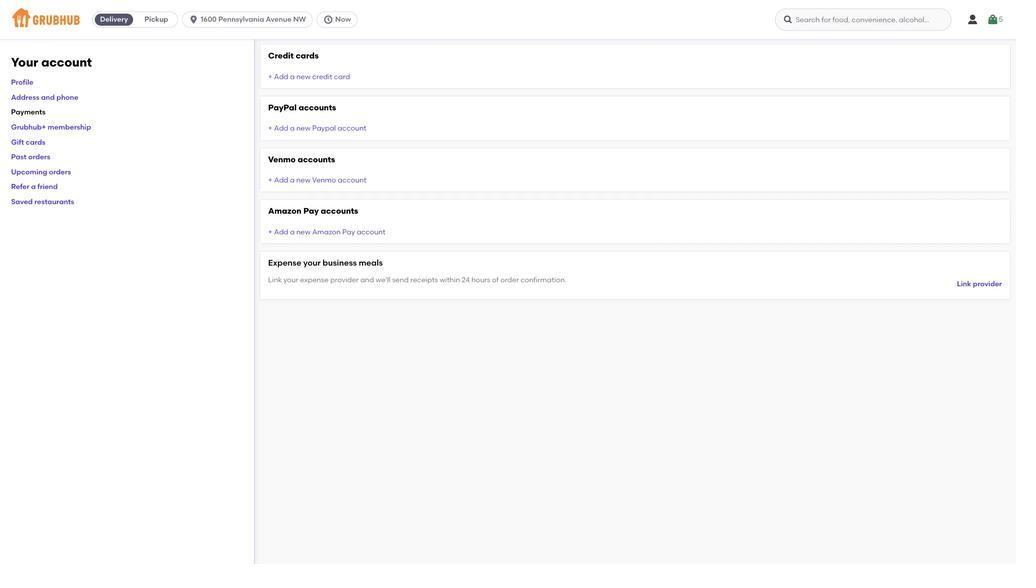Task type: describe. For each thing, give the bounding box(es) containing it.
confirmation.
[[521, 276, 567, 284]]

new for credit
[[297, 72, 311, 81]]

account up phone
[[41, 55, 92, 70]]

1600
[[201, 15, 217, 24]]

cards for gift cards
[[26, 138, 45, 147]]

card
[[334, 72, 350, 81]]

saved restaurants link
[[11, 198, 74, 206]]

svg image for now
[[323, 15, 333, 25]]

1 vertical spatial venmo
[[312, 176, 336, 185]]

+ add a new venmo account
[[268, 176, 367, 185]]

now button
[[317, 12, 362, 28]]

address and phone link
[[11, 93, 78, 102]]

your for expense
[[303, 258, 321, 268]]

new for amazon
[[297, 228, 311, 237]]

expense
[[300, 276, 329, 284]]

1 horizontal spatial provider
[[973, 280, 1003, 288]]

1 vertical spatial pay
[[342, 228, 355, 237]]

24
[[462, 276, 470, 284]]

your
[[11, 55, 38, 70]]

your account
[[11, 55, 92, 70]]

address and phone
[[11, 93, 78, 102]]

gift cards
[[11, 138, 45, 147]]

send
[[392, 276, 409, 284]]

+ add a new amazon pay account
[[268, 228, 386, 237]]

0 vertical spatial amazon
[[268, 207, 302, 216]]

account up 'meals'
[[357, 228, 386, 237]]

Search for food, convenience, alcohol... search field
[[775, 9, 952, 31]]

address
[[11, 93, 39, 102]]

add for paypal
[[274, 124, 289, 133]]

past orders
[[11, 153, 50, 162]]

credit
[[312, 72, 332, 81]]

saved restaurants
[[11, 198, 74, 206]]

refer a friend
[[11, 183, 58, 191]]

now
[[335, 15, 351, 24]]

within
[[440, 276, 460, 284]]

refer
[[11, 183, 29, 191]]

past
[[11, 153, 27, 162]]

a for paypal
[[290, 124, 295, 133]]

0 horizontal spatial pay
[[304, 207, 319, 216]]

+ add a new paypal account link
[[268, 124, 367, 133]]

past orders link
[[11, 153, 50, 162]]

gift
[[11, 138, 24, 147]]

+ add a new credit card
[[268, 72, 350, 81]]

paypal
[[312, 124, 336, 133]]

new for paypal
[[297, 124, 311, 133]]

credit cards
[[268, 51, 319, 61]]

avenue
[[266, 15, 292, 24]]

payments link
[[11, 108, 46, 117]]

refer a friend link
[[11, 183, 58, 191]]

1600 pennsylvania avenue nw button
[[182, 12, 317, 28]]

expense your business meals
[[268, 258, 383, 268]]

pickup
[[145, 15, 168, 24]]

1 horizontal spatial link
[[958, 280, 972, 288]]

gift cards link
[[11, 138, 45, 147]]

a for venmo
[[290, 176, 295, 185]]

svg image inside 5 button
[[987, 14, 999, 26]]

hours
[[472, 276, 491, 284]]

and inside link your expense provider and we'll send receipts within 24 hours of order confirmation. link provider
[[361, 276, 374, 284]]

delivery
[[100, 15, 128, 24]]

1 svg image from the left
[[967, 14, 979, 26]]



Task type: vqa. For each thing, say whether or not it's contained in the screenshot.


Task type: locate. For each thing, give the bounding box(es) containing it.
2 add from the top
[[274, 124, 289, 133]]

pennsylvania
[[218, 15, 264, 24]]

membership
[[48, 123, 91, 132]]

orders for upcoming orders
[[49, 168, 71, 176]]

amazon down '+ add a new venmo account' link
[[268, 207, 302, 216]]

0 horizontal spatial and
[[41, 93, 55, 102]]

new left credit
[[297, 72, 311, 81]]

venmo accounts
[[268, 155, 335, 164]]

1 vertical spatial amazon
[[312, 228, 341, 237]]

new down amazon pay accounts
[[297, 228, 311, 237]]

link provider button
[[958, 275, 1003, 294]]

add for amazon
[[274, 228, 289, 237]]

and left phone
[[41, 93, 55, 102]]

+ for credit cards
[[268, 72, 273, 81]]

your
[[303, 258, 321, 268], [284, 276, 299, 284]]

4 + from the top
[[268, 228, 273, 237]]

0 horizontal spatial link
[[268, 276, 282, 284]]

svg image inside now button
[[323, 15, 333, 25]]

1 horizontal spatial amazon
[[312, 228, 341, 237]]

+ down venmo accounts
[[268, 176, 273, 185]]

0 vertical spatial orders
[[28, 153, 50, 162]]

account up amazon pay accounts
[[338, 176, 367, 185]]

1 horizontal spatial svg image
[[323, 15, 333, 25]]

new for venmo
[[297, 176, 311, 185]]

receipts
[[411, 276, 438, 284]]

orders up friend
[[49, 168, 71, 176]]

pay up the business
[[342, 228, 355, 237]]

cards up past orders link
[[26, 138, 45, 147]]

1 horizontal spatial and
[[361, 276, 374, 284]]

0 horizontal spatial venmo
[[268, 155, 296, 164]]

+ for paypal accounts
[[268, 124, 273, 133]]

0 vertical spatial venmo
[[268, 155, 296, 164]]

a
[[290, 72, 295, 81], [290, 124, 295, 133], [290, 176, 295, 185], [31, 183, 36, 191], [290, 228, 295, 237]]

0 vertical spatial and
[[41, 93, 55, 102]]

+ add a new venmo account link
[[268, 176, 367, 185]]

order
[[501, 276, 519, 284]]

1 horizontal spatial svg image
[[987, 14, 999, 26]]

link
[[268, 276, 282, 284], [958, 280, 972, 288]]

of
[[492, 276, 499, 284]]

add down venmo accounts
[[274, 176, 289, 185]]

4 add from the top
[[274, 228, 289, 237]]

1 new from the top
[[297, 72, 311, 81]]

1 svg image from the left
[[189, 15, 199, 25]]

upcoming orders link
[[11, 168, 71, 176]]

3 new from the top
[[297, 176, 311, 185]]

venmo down venmo accounts
[[312, 176, 336, 185]]

accounts up + add a new paypal account link on the left top of the page
[[299, 103, 336, 112]]

+ for amazon pay accounts
[[268, 228, 273, 237]]

svg image
[[967, 14, 979, 26], [987, 14, 999, 26]]

profile
[[11, 78, 33, 87]]

3 + from the top
[[268, 176, 273, 185]]

main navigation navigation
[[0, 0, 1017, 39]]

1 vertical spatial and
[[361, 276, 374, 284]]

0 vertical spatial pay
[[304, 207, 319, 216]]

+ add a new credit card link
[[268, 72, 350, 81]]

accounts for paypal accounts
[[299, 103, 336, 112]]

add for credit
[[274, 72, 289, 81]]

2 horizontal spatial svg image
[[784, 15, 794, 25]]

1 horizontal spatial your
[[303, 258, 321, 268]]

new down venmo accounts
[[297, 176, 311, 185]]

svg image for 1600 pennsylvania avenue nw
[[189, 15, 199, 25]]

a right the refer at the top left of page
[[31, 183, 36, 191]]

amazon pay accounts
[[268, 207, 358, 216]]

delivery button
[[93, 12, 135, 28]]

+ add a new paypal account
[[268, 124, 367, 133]]

we'll
[[376, 276, 391, 284]]

cards
[[296, 51, 319, 61], [26, 138, 45, 147]]

your up expense
[[303, 258, 321, 268]]

a down the paypal accounts
[[290, 124, 295, 133]]

friend
[[38, 183, 58, 191]]

venmo
[[268, 155, 296, 164], [312, 176, 336, 185]]

venmo up '+ add a new venmo account' link
[[268, 155, 296, 164]]

paypal accounts
[[268, 103, 336, 112]]

a for amazon
[[290, 228, 295, 237]]

pay
[[304, 207, 319, 216], [342, 228, 355, 237]]

a down credit cards
[[290, 72, 295, 81]]

your down expense
[[284, 276, 299, 284]]

1 + from the top
[[268, 72, 273, 81]]

+ up expense
[[268, 228, 273, 237]]

1 horizontal spatial pay
[[342, 228, 355, 237]]

business
[[323, 258, 357, 268]]

add for venmo
[[274, 176, 289, 185]]

nw
[[293, 15, 306, 24]]

accounts for venmo accounts
[[298, 155, 335, 164]]

credit
[[268, 51, 294, 61]]

0 horizontal spatial provider
[[330, 276, 359, 284]]

4 new from the top
[[297, 228, 311, 237]]

0 horizontal spatial svg image
[[189, 15, 199, 25]]

new left paypal
[[297, 124, 311, 133]]

5
[[999, 15, 1004, 24]]

1 horizontal spatial venmo
[[312, 176, 336, 185]]

1 vertical spatial your
[[284, 276, 299, 284]]

0 vertical spatial accounts
[[299, 103, 336, 112]]

your inside link your expense provider and we'll send receipts within 24 hours of order confirmation. link provider
[[284, 276, 299, 284]]

profile link
[[11, 78, 33, 87]]

grubhub+ membership link
[[11, 123, 91, 132]]

+ add a new amazon pay account link
[[268, 228, 386, 237]]

0 horizontal spatial amazon
[[268, 207, 302, 216]]

+
[[268, 72, 273, 81], [268, 124, 273, 133], [268, 176, 273, 185], [268, 228, 273, 237]]

a down venmo accounts
[[290, 176, 295, 185]]

grubhub+ membership
[[11, 123, 91, 132]]

account right paypal
[[338, 124, 367, 133]]

add down the paypal
[[274, 124, 289, 133]]

0 vertical spatial cards
[[296, 51, 319, 61]]

provider
[[330, 276, 359, 284], [973, 280, 1003, 288]]

pay up + add a new amazon pay account at the left top of the page
[[304, 207, 319, 216]]

1 vertical spatial orders
[[49, 168, 71, 176]]

cards for credit cards
[[296, 51, 319, 61]]

2 + from the top
[[268, 124, 273, 133]]

svg image inside 1600 pennsylvania avenue nw button
[[189, 15, 199, 25]]

0 horizontal spatial your
[[284, 276, 299, 284]]

paypal
[[268, 103, 297, 112]]

2 svg image from the left
[[987, 14, 999, 26]]

2 new from the top
[[297, 124, 311, 133]]

1 vertical spatial cards
[[26, 138, 45, 147]]

cards up + add a new credit card
[[296, 51, 319, 61]]

payments
[[11, 108, 46, 117]]

1600 pennsylvania avenue nw
[[201, 15, 306, 24]]

saved
[[11, 198, 33, 206]]

svg image
[[189, 15, 199, 25], [323, 15, 333, 25], [784, 15, 794, 25]]

grubhub+
[[11, 123, 46, 132]]

accounts
[[299, 103, 336, 112], [298, 155, 335, 164], [321, 207, 358, 216]]

5 button
[[987, 11, 1004, 29]]

0 horizontal spatial svg image
[[967, 14, 979, 26]]

amazon down amazon pay accounts
[[312, 228, 341, 237]]

new
[[297, 72, 311, 81], [297, 124, 311, 133], [297, 176, 311, 185], [297, 228, 311, 237]]

orders
[[28, 153, 50, 162], [49, 168, 71, 176]]

a down amazon pay accounts
[[290, 228, 295, 237]]

+ for venmo accounts
[[268, 176, 273, 185]]

+ down the paypal
[[268, 124, 273, 133]]

a for credit
[[290, 72, 295, 81]]

0 vertical spatial your
[[303, 258, 321, 268]]

upcoming orders
[[11, 168, 71, 176]]

0 horizontal spatial cards
[[26, 138, 45, 147]]

amazon
[[268, 207, 302, 216], [312, 228, 341, 237]]

meals
[[359, 258, 383, 268]]

1 add from the top
[[274, 72, 289, 81]]

accounts up '+ add a new venmo account' link
[[298, 155, 335, 164]]

pickup button
[[135, 12, 178, 28]]

orders for past orders
[[28, 153, 50, 162]]

3 add from the top
[[274, 176, 289, 185]]

+ down credit at the top left
[[268, 72, 273, 81]]

2 svg image from the left
[[323, 15, 333, 25]]

your for link
[[284, 276, 299, 284]]

and left we'll
[[361, 276, 374, 284]]

accounts up the + add a new amazon pay account link
[[321, 207, 358, 216]]

3 svg image from the left
[[784, 15, 794, 25]]

orders up upcoming orders link
[[28, 153, 50, 162]]

expense
[[268, 258, 302, 268]]

upcoming
[[11, 168, 47, 176]]

1 horizontal spatial cards
[[296, 51, 319, 61]]

link your expense provider and we'll send receipts within 24 hours of order confirmation. link provider
[[268, 276, 1003, 288]]

and
[[41, 93, 55, 102], [361, 276, 374, 284]]

account
[[41, 55, 92, 70], [338, 124, 367, 133], [338, 176, 367, 185], [357, 228, 386, 237]]

add
[[274, 72, 289, 81], [274, 124, 289, 133], [274, 176, 289, 185], [274, 228, 289, 237]]

add down credit at the top left
[[274, 72, 289, 81]]

add up expense
[[274, 228, 289, 237]]

2 vertical spatial accounts
[[321, 207, 358, 216]]

restaurants
[[34, 198, 74, 206]]

phone
[[56, 93, 78, 102]]

1 vertical spatial accounts
[[298, 155, 335, 164]]



